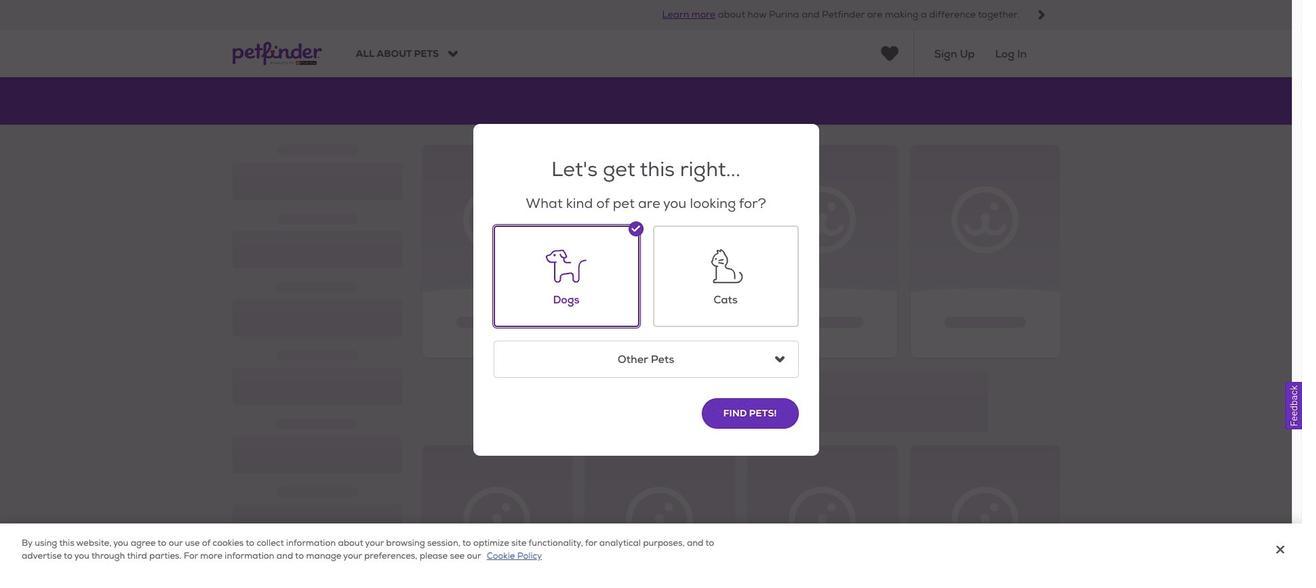 Task type: locate. For each thing, give the bounding box(es) containing it.
petfinder home image
[[232, 30, 322, 78]]

main content
[[0, 78, 1292, 580]]

dialog
[[0, 0, 1302, 580]]

option group
[[480, 212, 799, 378]]



Task type: vqa. For each thing, say whether or not it's contained in the screenshot.
dialog
yes



